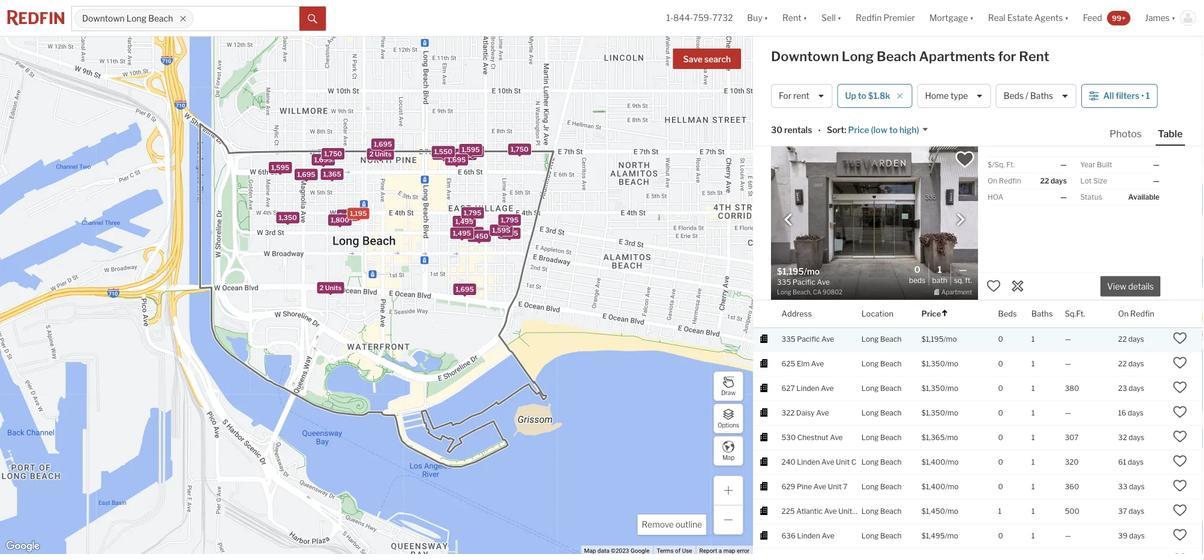 Task type: vqa. For each thing, say whether or not it's contained in the screenshot.


Task type: describe. For each thing, give the bounding box(es) containing it.
google image
[[3, 539, 43, 555]]

submit search image
[[308, 14, 318, 24]]

1,400
[[463, 229, 481, 237]]

table button
[[1156, 127, 1186, 146]]

redfin premier
[[856, 13, 915, 23]]

rent inside dropdown button
[[783, 13, 802, 23]]

filters
[[1116, 91, 1140, 101]]

ave for 625 elm ave
[[811, 360, 824, 369]]

1 vertical spatial beds
[[909, 276, 926, 285]]

for
[[779, 91, 792, 101]]

320
[[1065, 458, 1079, 467]]

1 for 530 chestnut ave
[[1032, 434, 1035, 442]]

status
[[1081, 193, 1103, 202]]

$1,350 /mo for 625 elm ave
[[922, 360, 959, 369]]

225 atlantic ave unit e long beach
[[782, 508, 902, 516]]

price for price (low to high)
[[848, 125, 870, 135]]

long beach for 627 linden ave
[[862, 385, 902, 393]]

map region
[[0, 0, 865, 555]]

rent ▾ button
[[776, 0, 815, 36]]

downtown for downtown long beach
[[82, 13, 125, 24]]

favorite this home image for 33 days
[[1173, 479, 1188, 493]]

for rent button
[[771, 84, 833, 108]]

rent
[[794, 91, 810, 101]]

downtown for downtown long beach apartments for rent
[[771, 48, 839, 65]]

7
[[844, 483, 848, 492]]

5 ▾ from the left
[[1065, 13, 1069, 23]]

0 vertical spatial 22 days
[[1041, 177, 1067, 185]]

days for 627 linden ave
[[1129, 385, 1145, 393]]

long beach for 335 pacific ave
[[862, 335, 902, 344]]

for
[[998, 48, 1017, 65]]

days for 530 chestnut ave
[[1129, 434, 1145, 442]]

days for 335 pacific ave
[[1129, 335, 1145, 344]]

favorite this home image for 240 linden ave unit c
[[1173, 454, 1188, 469]]

0 vertical spatial 22
[[1041, 177, 1050, 185]]

sell
[[822, 13, 836, 23]]

remove up to $1.8k image
[[897, 92, 904, 100]]

estate
[[1008, 13, 1033, 23]]

33 days
[[1119, 483, 1145, 492]]

favorite button checkbox
[[955, 149, 975, 170]]

all filters • 1 button
[[1082, 84, 1158, 108]]

price for price
[[922, 309, 941, 319]]

1,195
[[350, 210, 367, 218]]

$1,350 for 625 elm ave
[[922, 360, 945, 369]]

627
[[782, 385, 795, 393]]

1 for 625 elm ave
[[1032, 360, 1035, 369]]

ave for 240 linden ave unit c long beach
[[822, 458, 835, 467]]

ave for 530 chestnut ave
[[830, 434, 843, 442]]

530
[[782, 434, 796, 442]]

1 horizontal spatial 1,595
[[462, 146, 480, 154]]

$1,400 /mo for 240 linden ave unit c
[[922, 458, 959, 467]]

7732
[[713, 13, 733, 23]]

0 for 627 linden ave
[[999, 385, 1004, 393]]

daisy
[[797, 409, 815, 418]]

mortgage
[[930, 13, 968, 23]]

lot
[[1081, 177, 1092, 185]]

address button
[[782, 301, 812, 328]]

size
[[1094, 177, 1108, 185]]

1 for 335 pacific ave
[[1032, 335, 1035, 344]]

— up available
[[1154, 177, 1160, 185]]

long beach for 625 elm ave
[[862, 360, 902, 369]]

high)
[[900, 125, 920, 135]]

$/sq.
[[988, 161, 1005, 169]]

$1,195 /mo
[[922, 335, 957, 344]]

2 horizontal spatial 1,595
[[492, 226, 511, 234]]

sell ▾ button
[[815, 0, 849, 36]]

days for 322 daisy ave
[[1128, 409, 1144, 418]]

rent ▾ button
[[783, 0, 807, 36]]

favorite button image
[[955, 149, 975, 170]]

view details
[[1108, 282, 1154, 292]]

/mo for 629 pine ave unit 7
[[946, 483, 959, 492]]

625 elm ave
[[782, 360, 824, 369]]

to inside "button"
[[858, 91, 867, 101]]

home
[[925, 91, 949, 101]]

1 horizontal spatial on redfin
[[1119, 309, 1155, 319]]

ave for 636 linden ave
[[822, 532, 835, 541]]

ave for 627 linden ave
[[821, 385, 834, 393]]

linden for 627
[[797, 385, 820, 393]]

home type
[[925, 91, 969, 101]]

favorite this home image for 322 daisy ave
[[1173, 405, 1188, 420]]

629 pine ave unit 7
[[782, 483, 848, 492]]

37
[[1119, 508, 1128, 516]]

▾ for sell ▾
[[838, 13, 842, 23]]

1 horizontal spatial rent
[[1019, 48, 1050, 65]]

— sq. ft.
[[954, 264, 972, 285]]

— down table "button"
[[1154, 161, 1160, 169]]

baths button
[[1032, 301, 1053, 328]]

long beach for 636 linden ave
[[862, 532, 902, 541]]

32 days
[[1119, 434, 1145, 442]]

0 horizontal spatial 1,350
[[279, 214, 297, 222]]

$1.8k
[[868, 91, 891, 101]]

favorite this home image for 225 atlantic ave unit e
[[1173, 504, 1188, 518]]

ave for 335 pacific ave
[[822, 335, 835, 344]]

real estate agents ▾ link
[[989, 0, 1069, 36]]

linden for 240
[[797, 458, 820, 467]]

1-
[[667, 13, 674, 23]]

sort
[[827, 125, 845, 135]]

636 linden ave
[[782, 532, 835, 541]]

downtown long beach
[[82, 13, 173, 24]]

1 vertical spatial 2 units
[[320, 284, 342, 292]]

beds for beds button
[[999, 309, 1017, 319]]

0 horizontal spatial 1,750
[[324, 150, 342, 158]]

long beach for 629 pine ave unit 7
[[862, 483, 902, 492]]

1 inside button
[[1146, 91, 1150, 101]]

to inside button
[[890, 125, 898, 135]]

1 for 322 daisy ave
[[1032, 409, 1035, 418]]

up
[[845, 91, 857, 101]]

favorite this home image for 32 days
[[1173, 430, 1188, 444]]

unit for e
[[839, 508, 853, 516]]

0 for 636 linden ave
[[999, 532, 1004, 541]]

ave for 225 atlantic ave unit e long beach
[[824, 508, 837, 516]]

240 linden ave unit c long beach
[[782, 458, 902, 467]]

1 vertical spatial redfin
[[999, 177, 1021, 185]]

— left status
[[1061, 193, 1067, 202]]

0 horizontal spatial on
[[988, 177, 998, 185]]

available
[[1129, 193, 1160, 202]]

/mo for 530 chestnut ave
[[945, 434, 959, 442]]

sort :
[[827, 125, 847, 135]]

beds / baths
[[1004, 91, 1054, 101]]

unit for 7
[[828, 483, 842, 492]]

▾ for buy ▾
[[765, 13, 768, 23]]

225
[[782, 508, 795, 516]]

linden for 636
[[797, 532, 820, 541]]

days for 625 elm ave
[[1129, 360, 1145, 369]]

380
[[1065, 385, 1080, 393]]

remove
[[642, 520, 674, 530]]

long beach for 322 daisy ave
[[862, 409, 902, 418]]

days for 636 linden ave
[[1130, 532, 1145, 541]]

premier
[[884, 13, 915, 23]]

days for 629 pine ave unit 7
[[1129, 483, 1145, 492]]

1-844-759-7732 link
[[667, 13, 733, 23]]

sq.ft.
[[1065, 309, 1086, 319]]

$1,495 /mo
[[922, 532, 959, 541]]

• for 30 rentals •
[[818, 126, 821, 136]]

1 horizontal spatial ft.
[[1007, 161, 1015, 169]]

1 horizontal spatial units
[[375, 150, 392, 158]]

buy ▾
[[748, 13, 768, 23]]

0 vertical spatial 2 units
[[370, 150, 392, 158]]

view
[[1108, 282, 1127, 292]]

22 days for $1,195 /mo
[[1119, 335, 1145, 344]]

beds for beds / baths
[[1004, 91, 1024, 101]]

ft. inside — sq. ft.
[[965, 276, 972, 285]]

1,800
[[331, 217, 349, 224]]

favorite this home image for 335 pacific ave
[[1173, 331, 1188, 346]]

all filters • 1
[[1104, 91, 1150, 101]]

all
[[1104, 91, 1114, 101]]

buy ▾ button
[[740, 0, 776, 36]]

favorite this home image for 625 elm ave
[[1173, 356, 1188, 370]]

$1,365 /mo
[[922, 434, 959, 442]]

$1,450 /mo
[[922, 508, 959, 516]]

0 vertical spatial redfin
[[856, 13, 882, 23]]

1-844-759-7732
[[667, 13, 733, 23]]

apartments
[[919, 48, 996, 65]]

real
[[989, 13, 1006, 23]]

mortgage ▾ button
[[930, 0, 974, 36]]

1,495 right 1,550
[[464, 148, 482, 155]]

/mo for 627 linden ave
[[945, 385, 959, 393]]

days left lot
[[1051, 177, 1067, 185]]

ave for 322 daisy ave
[[817, 409, 829, 418]]

1,575
[[501, 230, 518, 237]]

type
[[951, 91, 969, 101]]

335
[[782, 335, 796, 344]]



Task type: locate. For each thing, give the bounding box(es) containing it.
0 horizontal spatial redfin
[[856, 13, 882, 23]]

2 long beach from the top
[[862, 360, 902, 369]]

— up 'sq.'
[[959, 264, 967, 275]]

3 long beach from the top
[[862, 385, 902, 393]]

2 vertical spatial linden
[[797, 532, 820, 541]]

625
[[782, 360, 796, 369]]

$1,195
[[922, 335, 944, 344]]

days right 37
[[1129, 508, 1145, 516]]

days right the "33" on the bottom right of page
[[1129, 483, 1145, 492]]

ave right pacific
[[822, 335, 835, 344]]

lot size
[[1081, 177, 1108, 185]]

1 for 629 pine ave unit 7
[[1032, 483, 1035, 492]]

baths inside button
[[1031, 91, 1054, 101]]

rent ▾
[[783, 13, 807, 23]]

beds
[[1004, 91, 1024, 101], [909, 276, 926, 285], [999, 309, 1017, 319]]

1 vertical spatial ft.
[[965, 276, 972, 285]]

1,699
[[314, 156, 333, 164]]

pine
[[797, 483, 812, 492]]

ave right elm
[[811, 360, 824, 369]]

1 $1,400 /mo from the top
[[922, 458, 959, 467]]

0 horizontal spatial on redfin
[[988, 177, 1021, 185]]

1 favorite this home image from the top
[[1173, 430, 1188, 444]]

price right :
[[848, 125, 870, 135]]

ft. right $/sq.
[[1007, 161, 1015, 169]]

redfin down the $/sq. ft.
[[999, 177, 1021, 185]]

0 horizontal spatial units
[[325, 284, 342, 292]]

22 days up 23 days in the bottom of the page
[[1119, 360, 1145, 369]]

0 vertical spatial $1,350 /mo
[[922, 360, 959, 369]]

1 for 240 linden ave unit c
[[1032, 458, 1035, 467]]

$1,350 /mo for 322 daisy ave
[[922, 409, 959, 418]]

$1,350
[[922, 360, 945, 369], [922, 385, 945, 393], [922, 409, 945, 418]]

on up hoa
[[988, 177, 998, 185]]

1 for 225 atlantic ave unit e
[[1032, 508, 1035, 516]]

• inside 30 rentals •
[[818, 126, 821, 136]]

options button
[[714, 404, 744, 434]]

1 for 636 linden ave
[[1032, 532, 1035, 541]]

▾ right james
[[1172, 13, 1176, 23]]

long beach for 530 chestnut ave
[[862, 434, 902, 442]]

22 for $1,350 /mo
[[1119, 360, 1127, 369]]

to right (low
[[890, 125, 898, 135]]

0 vertical spatial units
[[375, 150, 392, 158]]

price inside button
[[848, 125, 870, 135]]

linden right 627 on the right bottom of page
[[797, 385, 820, 393]]

30
[[771, 125, 783, 135]]

1 horizontal spatial 1,795
[[501, 216, 519, 224]]

1 vertical spatial linden
[[797, 458, 820, 467]]

ave left c
[[822, 458, 835, 467]]

hoa
[[988, 193, 1004, 202]]

$1,400 /mo
[[922, 458, 959, 467], [922, 483, 959, 492]]

price up $1,195
[[922, 309, 941, 319]]

1 vertical spatial •
[[818, 126, 821, 136]]

downtown
[[82, 13, 125, 24], [771, 48, 839, 65]]

1 $1,350 from the top
[[922, 360, 945, 369]]

/mo
[[944, 335, 957, 344], [945, 360, 959, 369], [945, 385, 959, 393], [945, 409, 959, 418], [945, 434, 959, 442], [946, 458, 959, 467], [946, 483, 959, 492], [945, 508, 959, 516], [945, 532, 959, 541]]

2 $1,400 from the top
[[922, 483, 946, 492]]

500
[[1065, 508, 1080, 516]]

1,595 left 1,699
[[271, 164, 289, 172]]

1 vertical spatial on redfin
[[1119, 309, 1155, 319]]

— down sq.ft. button
[[1065, 335, 1072, 344]]

1
[[1146, 91, 1150, 101], [938, 264, 942, 275], [1032, 335, 1035, 344], [1032, 360, 1035, 369], [1032, 385, 1035, 393], [1032, 409, 1035, 418], [1032, 434, 1035, 442], [1032, 458, 1035, 467], [1032, 483, 1035, 492], [999, 508, 1002, 516], [1032, 508, 1035, 516], [1032, 532, 1035, 541]]

for rent
[[779, 91, 810, 101]]

price inside button
[[922, 309, 941, 319]]

2 ▾ from the left
[[803, 13, 807, 23]]

1 vertical spatial 22
[[1119, 335, 1127, 344]]

up to $1.8k button
[[838, 84, 913, 108]]

1 $1,350 /mo from the top
[[922, 360, 959, 369]]

1 inside the 1 bath
[[938, 264, 942, 275]]

downtown long beach apartments for rent
[[771, 48, 1050, 65]]

0 vertical spatial $1,400 /mo
[[922, 458, 959, 467]]

▾ for mortgage ▾
[[970, 13, 974, 23]]

0 vertical spatial price
[[848, 125, 870, 135]]

days down on redfin button
[[1129, 335, 1145, 344]]

days up 23 days in the bottom of the page
[[1129, 360, 1145, 369]]

rent right for
[[1019, 48, 1050, 65]]

0 horizontal spatial 2
[[320, 284, 324, 292]]

favorite this home image right 32 days
[[1173, 430, 1188, 444]]

days right the 39 at the bottom right of page
[[1130, 532, 1145, 541]]

322
[[782, 409, 795, 418]]

1 horizontal spatial 2 units
[[370, 150, 392, 158]]

favorite this home image
[[1173, 430, 1188, 444], [1173, 479, 1188, 493]]

0 inside 0 beds
[[914, 264, 921, 275]]

1 vertical spatial unit
[[828, 483, 842, 492]]

sq.ft. button
[[1065, 301, 1086, 328]]

atlantic
[[797, 508, 823, 516]]

chestnut
[[798, 434, 829, 442]]

1 vertical spatial price
[[922, 309, 941, 319]]

1 vertical spatial 2
[[320, 284, 324, 292]]

$1,400 /mo up $1,450 /mo
[[922, 483, 959, 492]]

0 vertical spatial linden
[[797, 385, 820, 393]]

22 down on redfin button
[[1119, 335, 1127, 344]]

linden right 240
[[797, 458, 820, 467]]

on down 'view'
[[1119, 309, 1129, 319]]

▾ right the buy
[[765, 13, 768, 23]]

1 horizontal spatial •
[[1142, 91, 1144, 101]]

ave up 322 daisy ave
[[821, 385, 834, 393]]

1 vertical spatial 22 days
[[1119, 335, 1145, 344]]

unit left c
[[836, 458, 850, 467]]

1 horizontal spatial on
[[1119, 309, 1129, 319]]

rent right buy ▾
[[783, 13, 802, 23]]

0 for 629 pine ave unit 7
[[999, 483, 1004, 492]]

1 vertical spatial rent
[[1019, 48, 1050, 65]]

0 vertical spatial $1,350
[[922, 360, 945, 369]]

530 chestnut ave
[[782, 434, 843, 442]]

1 horizontal spatial 1,750
[[511, 146, 529, 153]]

days right the 32
[[1129, 434, 1145, 442]]

— left year
[[1061, 161, 1067, 169]]

unit left 7
[[828, 483, 842, 492]]

3 ▾ from the left
[[838, 13, 842, 23]]

2 $1,350 from the top
[[922, 385, 945, 393]]

30 rentals •
[[771, 125, 821, 136]]

16
[[1119, 409, 1127, 418]]

unit for c
[[836, 458, 850, 467]]

buy
[[748, 13, 763, 23]]

1 ▾ from the left
[[765, 13, 768, 23]]

$1,400 for 240 linden ave unit c
[[922, 458, 946, 467]]

beds left /
[[1004, 91, 1024, 101]]

feed
[[1083, 13, 1103, 23]]

23
[[1119, 385, 1128, 393]]

1 vertical spatial $1,350
[[922, 385, 945, 393]]

636
[[782, 532, 796, 541]]

0 for 530 chestnut ave
[[999, 434, 1004, 442]]

None search field
[[193, 7, 300, 31]]

0 vertical spatial favorite this home image
[[1173, 430, 1188, 444]]

/mo for 322 daisy ave
[[945, 409, 959, 418]]

heading
[[777, 266, 875, 297]]

$1,495
[[922, 532, 945, 541]]

0 vertical spatial 2
[[370, 150, 374, 158]]

ft. right 'sq.'
[[965, 276, 972, 285]]

baths left sq.ft. at the bottom of page
[[1032, 309, 1053, 319]]

6 long beach from the top
[[862, 483, 902, 492]]

0 for 335 pacific ave
[[999, 335, 1004, 344]]

$1,400 /mo for 629 pine ave unit 7
[[922, 483, 959, 492]]

0 horizontal spatial rent
[[783, 13, 802, 23]]

1 vertical spatial units
[[325, 284, 342, 292]]

0 horizontal spatial 2 units
[[320, 284, 342, 292]]

draw button
[[714, 372, 744, 402]]

1,495 down 1,365
[[339, 212, 358, 219]]

details
[[1129, 282, 1154, 292]]

22
[[1041, 177, 1050, 185], [1119, 335, 1127, 344], [1119, 360, 1127, 369]]

$1,400 up $1,450
[[922, 483, 946, 492]]

james
[[1145, 13, 1170, 23]]

1,495 up 1,400
[[455, 218, 474, 226]]

ave
[[822, 335, 835, 344], [811, 360, 824, 369], [821, 385, 834, 393], [817, 409, 829, 418], [830, 434, 843, 442], [822, 458, 835, 467], [814, 483, 827, 492], [824, 508, 837, 516], [822, 532, 835, 541]]

1 vertical spatial favorite this home image
[[1173, 479, 1188, 493]]

on redfin down details
[[1119, 309, 1155, 319]]

elm
[[797, 360, 810, 369]]

ave right the "chestnut"
[[830, 434, 843, 442]]

4 ▾ from the left
[[970, 13, 974, 23]]

$1,350 for 322 daisy ave
[[922, 409, 945, 418]]

0 horizontal spatial price
[[848, 125, 870, 135]]

0 vertical spatial beds
[[1004, 91, 1024, 101]]

james ▾
[[1145, 13, 1176, 23]]

3 $1,350 /mo from the top
[[922, 409, 959, 418]]

ave for 629 pine ave unit 7
[[814, 483, 827, 492]]

• right filters
[[1142, 91, 1144, 101]]

2 vertical spatial unit
[[839, 508, 853, 516]]

•
[[1142, 91, 1144, 101], [818, 126, 821, 136]]

photos button
[[1108, 127, 1156, 145]]

▾ right mortgage
[[970, 13, 974, 23]]

0 vertical spatial on redfin
[[988, 177, 1021, 185]]

on
[[988, 177, 998, 185], [1119, 309, 1129, 319]]

▾ left sell on the top of page
[[803, 13, 807, 23]]

2 horizontal spatial 1,350
[[456, 151, 474, 158]]

22 days down on redfin button
[[1119, 335, 1145, 344]]

favorite this home image for 627 linden ave
[[1173, 380, 1188, 395]]

beach
[[148, 13, 173, 24], [877, 48, 917, 65], [881, 335, 902, 344], [881, 360, 902, 369], [881, 385, 902, 393], [881, 409, 902, 418], [881, 434, 902, 442], [881, 458, 902, 467], [881, 483, 902, 492], [881, 508, 902, 516], [881, 532, 902, 541]]

— up 380
[[1065, 360, 1072, 369]]

1 horizontal spatial downtown
[[771, 48, 839, 65]]

map
[[723, 455, 735, 462]]

1 horizontal spatial redfin
[[999, 177, 1021, 185]]

4 long beach from the top
[[862, 409, 902, 418]]

1 vertical spatial on
[[1119, 309, 1129, 319]]

next button image
[[955, 214, 967, 226]]

photo of 335 pacific ave, long beach, ca 90802 image
[[771, 146, 978, 300]]

1 horizontal spatial 2
[[370, 150, 374, 158]]

0 for 625 elm ave
[[999, 360, 1004, 369]]

$1,350 for 627 linden ave
[[922, 385, 945, 393]]

2 horizontal spatial redfin
[[1131, 309, 1155, 319]]

1,795 up 1,400
[[464, 209, 482, 217]]

$1,400 for 629 pine ave unit 7
[[922, 483, 946, 492]]

2 vertical spatial 1,595
[[492, 226, 511, 234]]

0 vertical spatial rent
[[783, 13, 802, 23]]

—
[[1061, 161, 1067, 169], [1154, 161, 1160, 169], [1154, 177, 1160, 185], [1061, 193, 1067, 202], [959, 264, 967, 275], [1065, 335, 1072, 344], [1065, 360, 1072, 369], [1065, 409, 1072, 418], [1065, 532, 1072, 541]]

$1,350 /mo for 627 linden ave
[[922, 385, 959, 393]]

pacific
[[797, 335, 820, 344]]

0 for 322 daisy ave
[[999, 409, 1004, 418]]

beds down x-out this home icon
[[999, 309, 1017, 319]]

map button
[[714, 436, 744, 466]]

$1,365
[[922, 434, 945, 442]]

22 days for $1,350 /mo
[[1119, 360, 1145, 369]]

outline
[[676, 520, 702, 530]]

0 horizontal spatial ft.
[[965, 276, 972, 285]]

unit left e
[[839, 508, 853, 516]]

table
[[1158, 128, 1183, 140]]

▾ right sell on the top of page
[[838, 13, 842, 23]]

/mo for 625 elm ave
[[945, 360, 959, 369]]

0 vertical spatial to
[[858, 91, 867, 101]]

units
[[375, 150, 392, 158], [325, 284, 342, 292]]

remove downtown long beach image
[[179, 15, 187, 22]]

1 vertical spatial $1,350 /mo
[[922, 385, 959, 393]]

1 for 627 linden ave
[[1032, 385, 1035, 393]]

ave right daisy
[[817, 409, 829, 418]]

7 long beach from the top
[[862, 532, 902, 541]]

22 left lot
[[1041, 177, 1050, 185]]

39
[[1119, 532, 1128, 541]]

rentals
[[785, 125, 812, 135]]

1,595 right '1,450'
[[492, 226, 511, 234]]

:
[[845, 125, 847, 135]]

redfin premier button
[[849, 0, 923, 36]]

1 horizontal spatial price
[[922, 309, 941, 319]]

redfin down details
[[1131, 309, 1155, 319]]

1,795 up '1,575'
[[501, 216, 519, 224]]

0 vertical spatial $1,400
[[922, 458, 946, 467]]

759-
[[693, 13, 713, 23]]

location button
[[862, 301, 894, 328]]

1 horizontal spatial to
[[890, 125, 898, 135]]

on redfin
[[988, 177, 1021, 185], [1119, 309, 1155, 319]]

$1,400 down $1,365
[[922, 458, 946, 467]]

e
[[854, 508, 859, 516]]

previous button image
[[783, 214, 795, 226]]

0 horizontal spatial to
[[858, 91, 867, 101]]

22 for $1,195 /mo
[[1119, 335, 1127, 344]]

22 days left lot
[[1041, 177, 1067, 185]]

/mo for 335 pacific ave
[[944, 335, 957, 344]]

1 long beach from the top
[[862, 335, 902, 344]]

2 vertical spatial 22 days
[[1119, 360, 1145, 369]]

335 pacific ave
[[782, 335, 835, 344]]

6 ▾ from the left
[[1172, 13, 1176, 23]]

2 $1,400 /mo from the top
[[922, 483, 959, 492]]

days right 23
[[1129, 385, 1145, 393]]

0 vertical spatial baths
[[1031, 91, 1054, 101]]

0 horizontal spatial 1,795
[[464, 209, 482, 217]]

1,795
[[464, 209, 482, 217], [501, 216, 519, 224]]

▾ right "agents"
[[1065, 13, 1069, 23]]

— up '307' on the bottom
[[1065, 409, 1072, 418]]

days right 61
[[1128, 458, 1144, 467]]

2 vertical spatial beds
[[999, 309, 1017, 319]]

3 $1,350 from the top
[[922, 409, 945, 418]]

on inside button
[[1119, 309, 1129, 319]]

1,450
[[470, 233, 489, 240]]

x-out this home image
[[1011, 279, 1025, 293]]

redfin left 'premier'
[[856, 13, 882, 23]]

real estate agents ▾ button
[[981, 0, 1076, 36]]

▾ for rent ▾
[[803, 13, 807, 23]]

$1,400 /mo down $1,365 /mo
[[922, 458, 959, 467]]

— down "500"
[[1065, 532, 1072, 541]]

1 bath
[[932, 264, 948, 285]]

2 vertical spatial $1,350
[[922, 409, 945, 418]]

baths right /
[[1031, 91, 1054, 101]]

favorite this home image
[[987, 279, 1001, 293], [1173, 331, 1188, 346], [1173, 356, 1188, 370], [1173, 380, 1188, 395], [1173, 405, 1188, 420], [1173, 454, 1188, 469], [1173, 504, 1188, 518], [1173, 528, 1188, 543], [1173, 553, 1188, 555]]

days right 16
[[1128, 409, 1144, 418]]

0 vertical spatial •
[[1142, 91, 1144, 101]]

2 vertical spatial $1,350 /mo
[[922, 409, 959, 418]]

/mo for 636 linden ave
[[945, 532, 959, 541]]

beds inside button
[[1004, 91, 1024, 101]]

options
[[718, 422, 740, 429]]

2 vertical spatial redfin
[[1131, 309, 1155, 319]]

favorite this home image right 33 days
[[1173, 479, 1188, 493]]

$1,450
[[922, 508, 945, 516]]

0 horizontal spatial 1,595
[[271, 164, 289, 172]]

1 vertical spatial $1,400
[[922, 483, 946, 492]]

0 horizontal spatial downtown
[[82, 13, 125, 24]]

23 days
[[1119, 385, 1145, 393]]

1 vertical spatial downtown
[[771, 48, 839, 65]]

0 vertical spatial on
[[988, 177, 998, 185]]

0 vertical spatial downtown
[[82, 13, 125, 24]]

2 favorite this home image from the top
[[1173, 479, 1188, 493]]

agents
[[1035, 13, 1063, 23]]

0 vertical spatial 1,595
[[462, 146, 480, 154]]

5 long beach from the top
[[862, 434, 902, 442]]

• for all filters • 1
[[1142, 91, 1144, 101]]

to right up
[[858, 91, 867, 101]]

0 vertical spatial ft.
[[1007, 161, 1015, 169]]

linden right 636
[[797, 532, 820, 541]]

1 vertical spatial baths
[[1032, 309, 1053, 319]]

1 vertical spatial to
[[890, 125, 898, 135]]

16 days
[[1119, 409, 1144, 418]]

1 vertical spatial 1,595
[[271, 164, 289, 172]]

2 $1,350 /mo from the top
[[922, 385, 959, 393]]

• inside button
[[1142, 91, 1144, 101]]

1 horizontal spatial 1,350
[[435, 150, 453, 158]]

location
[[862, 309, 894, 319]]

c
[[852, 458, 857, 467]]

1 $1,400 from the top
[[922, 458, 946, 467]]

on redfin down the $/sq. ft.
[[988, 177, 1021, 185]]

year built
[[1081, 161, 1113, 169]]

buy ▾ button
[[748, 0, 768, 36]]

favorite this home image for 636 linden ave
[[1173, 528, 1188, 543]]

2 vertical spatial 22
[[1119, 360, 1127, 369]]

ave down 225 atlantic ave unit e long beach
[[822, 532, 835, 541]]

beds left bath
[[909, 276, 926, 285]]

1,495 left '1,575'
[[453, 230, 471, 237]]

22 up 23
[[1119, 360, 1127, 369]]

1 vertical spatial $1,400 /mo
[[922, 483, 959, 492]]

ave right pine
[[814, 483, 827, 492]]

redfin
[[856, 13, 882, 23], [999, 177, 1021, 185], [1131, 309, 1155, 319]]

long beach
[[862, 335, 902, 344], [862, 360, 902, 369], [862, 385, 902, 393], [862, 409, 902, 418], [862, 434, 902, 442], [862, 483, 902, 492], [862, 532, 902, 541]]

1,595 right 1,550
[[462, 146, 480, 154]]

61
[[1119, 458, 1127, 467]]

32
[[1119, 434, 1128, 442]]

ave right the atlantic in the bottom of the page
[[824, 508, 837, 516]]

• left sort at the top of the page
[[818, 126, 821, 136]]

0 vertical spatial unit
[[836, 458, 850, 467]]

beds / baths button
[[996, 84, 1077, 108]]

▾ for james ▾
[[1172, 13, 1176, 23]]

1,750
[[511, 146, 529, 153], [324, 150, 342, 158]]

ft.
[[1007, 161, 1015, 169], [965, 276, 972, 285]]

0 horizontal spatial •
[[818, 126, 821, 136]]

— inside — sq. ft.
[[959, 264, 967, 275]]

sell ▾ button
[[822, 0, 842, 36]]



